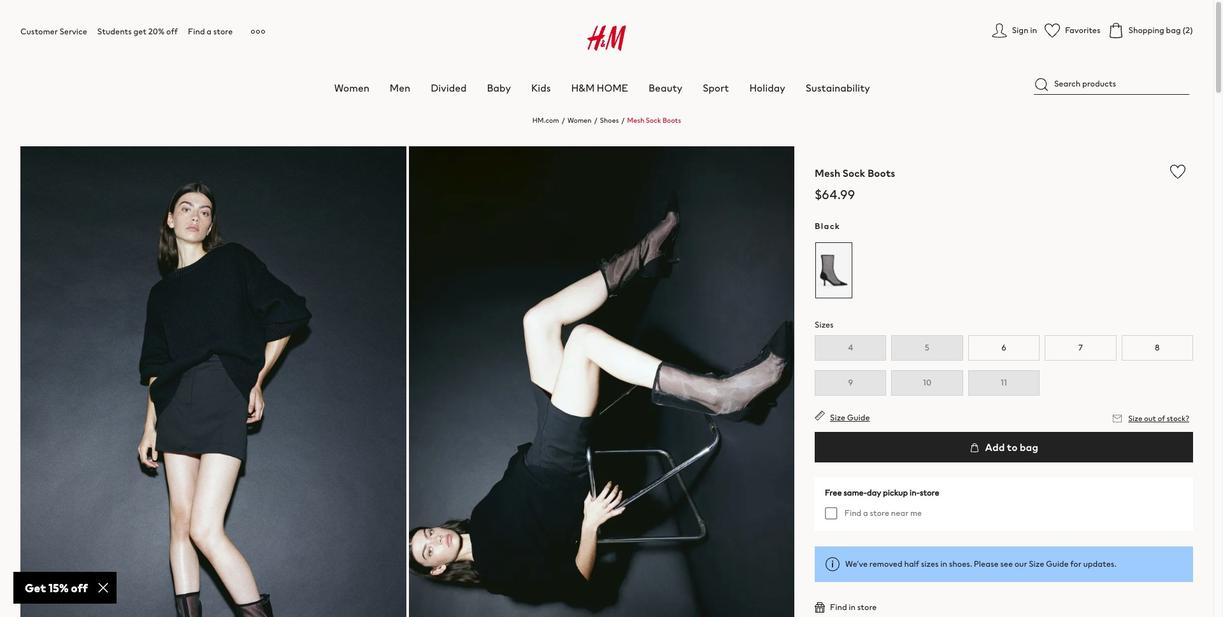 Task type: describe. For each thing, give the bounding box(es) containing it.
bag inside header.primary.navigation "element"
[[1166, 24, 1181, 36]]

holiday link
[[749, 80, 785, 96]]

6
[[1001, 342, 1006, 354]]

we've removed half sizes in shoes. please see our size guide for updates.
[[845, 559, 1116, 571]]

1 vertical spatial women link
[[567, 115, 592, 125]]

size out of stock?
[[1128, 414, 1189, 425]]

hm.com / women / shoes / mesh sock boots
[[532, 115, 681, 125]]

sustainability
[[806, 80, 870, 96]]

in-
[[910, 487, 920, 499]]

sizes
[[921, 559, 939, 571]]

h&m home
[[571, 80, 628, 96]]

customer service
[[20, 25, 87, 38]]

none radio inside $64.99 main content
[[815, 242, 853, 299]]

find for find a store
[[188, 25, 205, 38]]

men
[[390, 80, 410, 96]]

7
[[1078, 342, 1083, 354]]

11
[[1001, 377, 1007, 389]]

(2)
[[1182, 24, 1193, 36]]

add to bag button
[[815, 432, 1193, 463]]

4
[[848, 342, 853, 354]]

h&m
[[571, 80, 595, 96]]

see
[[1000, 559, 1013, 571]]

half
[[904, 559, 919, 571]]

students get 20% off
[[97, 25, 178, 38]]

1 / from the left
[[562, 115, 565, 125]]

holiday
[[749, 80, 785, 96]]

sock inside mesh sock boots $64.99
[[843, 166, 865, 181]]

8
[[1155, 342, 1160, 354]]

out
[[1144, 414, 1156, 425]]

for
[[1070, 559, 1081, 571]]

please
[[974, 559, 998, 571]]

free
[[825, 487, 842, 499]]

students
[[97, 25, 132, 38]]

of
[[1158, 414, 1165, 425]]

hm.com link
[[532, 115, 559, 125]]

removed
[[869, 559, 902, 571]]

size guide button
[[815, 411, 870, 424]]

guide inside button
[[847, 412, 870, 424]]

women inside $64.99 main content
[[567, 115, 592, 125]]

same-
[[843, 487, 867, 499]]

0 horizontal spatial mesh
[[627, 115, 644, 125]]

header.primary.navigation element
[[20, 10, 1223, 96]]

shopping
[[1128, 24, 1164, 36]]

to
[[1007, 440, 1018, 455]]

we've
[[845, 559, 868, 571]]

sizes
[[815, 319, 834, 331]]

$64.99
[[815, 185, 855, 204]]

customer
[[20, 25, 58, 38]]

find for find in store
[[830, 602, 847, 614]]

pickup
[[883, 487, 908, 499]]

updates.
[[1083, 559, 1116, 571]]

me
[[910, 508, 922, 520]]

size inside status
[[1029, 559, 1044, 571]]

in for find in store
[[849, 602, 856, 614]]

store for find in store
[[857, 602, 877, 614]]

mesh sock boots - black - ladies | h&m us 2 image
[[409, 146, 794, 618]]

beauty link
[[649, 80, 682, 96]]

sign in
[[1012, 24, 1037, 36]]

3 / from the left
[[621, 115, 625, 125]]

add
[[985, 440, 1005, 455]]

divided link
[[431, 80, 467, 96]]

a for find a store near me
[[863, 508, 868, 520]]



Task type: vqa. For each thing, say whether or not it's contained in the screenshot.
Mesh
yes



Task type: locate. For each thing, give the bounding box(es) containing it.
favorites
[[1065, 24, 1100, 36]]

shoes.
[[949, 559, 972, 571]]

shopping bag (2)
[[1128, 24, 1193, 36]]

students get 20% off link
[[97, 25, 178, 38]]

0 vertical spatial sock
[[646, 115, 661, 125]]

find down we've at bottom right
[[830, 602, 847, 614]]

0 vertical spatial women link
[[334, 80, 369, 96]]

mesh sock boots $64.99
[[815, 166, 895, 204]]

h&m image
[[587, 25, 626, 51]]

/ right shoes link
[[621, 115, 625, 125]]

boots inside mesh sock boots $64.99
[[868, 166, 895, 181]]

store inside header.primary.navigation "element"
[[213, 25, 233, 38]]

0 vertical spatial mesh
[[627, 115, 644, 125]]

find for find a store near me
[[844, 508, 861, 520]]

we've removed half sizes in shoes. please see our size guide for updates. status
[[825, 547, 1183, 583]]

h&m home link
[[571, 80, 628, 96]]

0 horizontal spatial sock
[[646, 115, 661, 125]]

find a store link
[[188, 25, 233, 38]]

store for find a store
[[213, 25, 233, 38]]

kids link
[[531, 80, 551, 96]]

bag
[[1166, 24, 1181, 36], [1020, 440, 1038, 455]]

find down 'same-'
[[844, 508, 861, 520]]

1 horizontal spatial mesh
[[815, 166, 840, 181]]

sock
[[646, 115, 661, 125], [843, 166, 865, 181]]

1 horizontal spatial sock
[[843, 166, 865, 181]]

mesh
[[627, 115, 644, 125], [815, 166, 840, 181]]

men link
[[390, 80, 410, 96]]

free same-day pickup in-store
[[825, 487, 939, 499]]

get
[[133, 25, 147, 38]]

0 horizontal spatial size
[[830, 412, 845, 424]]

favorites link
[[1045, 23, 1100, 38]]

store up me
[[920, 487, 939, 499]]

baby link
[[487, 80, 511, 96]]

1 horizontal spatial women
[[567, 115, 592, 125]]

black image
[[815, 242, 853, 299]]

1 horizontal spatial size
[[1029, 559, 1044, 571]]

near
[[891, 508, 908, 520]]

0 vertical spatial find
[[188, 25, 205, 38]]

0 horizontal spatial a
[[207, 25, 211, 38]]

sign in button
[[992, 23, 1037, 38]]

women link
[[334, 80, 369, 96], [567, 115, 592, 125]]

2 horizontal spatial /
[[621, 115, 625, 125]]

sport
[[703, 80, 729, 96]]

guide down '9'
[[847, 412, 870, 424]]

9
[[848, 377, 853, 389]]

10
[[923, 377, 931, 389]]

sign
[[1012, 24, 1028, 36]]

sport link
[[703, 80, 729, 96]]

0 vertical spatial boots
[[663, 115, 681, 125]]

2 / from the left
[[594, 115, 597, 125]]

0 horizontal spatial women link
[[334, 80, 369, 96]]

sustainability link
[[806, 80, 870, 96]]

0 vertical spatial women
[[334, 80, 369, 96]]

baby
[[487, 80, 511, 96]]

home
[[597, 80, 628, 96]]

0 horizontal spatial /
[[562, 115, 565, 125]]

size for size out of stock?
[[1128, 414, 1142, 425]]

a for find a store
[[207, 25, 211, 38]]

0 vertical spatial in
[[1030, 24, 1037, 36]]

in right "sign"
[[1030, 24, 1037, 36]]

guide left the for
[[1046, 559, 1069, 571]]

day
[[867, 487, 881, 499]]

add to bag
[[983, 440, 1038, 455]]

$64.99 main content
[[0, 105, 1213, 618]]

1 horizontal spatial a
[[863, 508, 868, 520]]

Search products search field
[[1034, 74, 1189, 95]]

size
[[830, 412, 845, 424], [1128, 414, 1142, 425], [1029, 559, 1044, 571]]

0 horizontal spatial guide
[[847, 412, 870, 424]]

mesh sock boots - black - ladies | h&m us image
[[20, 146, 406, 618]]

customer service link
[[20, 25, 87, 38]]

0 horizontal spatial bag
[[1020, 440, 1038, 455]]

off
[[166, 25, 178, 38]]

bag right to
[[1020, 440, 1038, 455]]

women inside header.primary.navigation "element"
[[334, 80, 369, 96]]

store right off
[[213, 25, 233, 38]]

0 vertical spatial guide
[[847, 412, 870, 424]]

black
[[815, 220, 841, 232]]

women left shoes link
[[567, 115, 592, 125]]

1 vertical spatial a
[[863, 508, 868, 520]]

in
[[1030, 24, 1037, 36], [940, 559, 947, 571], [849, 602, 856, 614]]

store left near
[[870, 508, 889, 520]]

0 vertical spatial a
[[207, 25, 211, 38]]

2 vertical spatial in
[[849, 602, 856, 614]]

1 horizontal spatial boots
[[868, 166, 895, 181]]

women link left men link
[[334, 80, 369, 96]]

our
[[1015, 559, 1027, 571]]

find in store button
[[815, 602, 877, 614]]

0 horizontal spatial women
[[334, 80, 369, 96]]

mesh right the shoes
[[627, 115, 644, 125]]

divided
[[431, 80, 467, 96]]

size guide
[[830, 412, 870, 424]]

bag inside button
[[1020, 440, 1038, 455]]

beauty
[[649, 80, 682, 96]]

find
[[188, 25, 205, 38], [844, 508, 861, 520], [830, 602, 847, 614]]

/ right hm.com link
[[562, 115, 565, 125]]

1 vertical spatial women
[[567, 115, 592, 125]]

1 vertical spatial mesh
[[815, 166, 840, 181]]

guide
[[847, 412, 870, 424], [1046, 559, 1069, 571]]

1 horizontal spatial guide
[[1046, 559, 1069, 571]]

bag left the (2)
[[1166, 24, 1181, 36]]

a down day
[[863, 508, 868, 520]]

women left men link
[[334, 80, 369, 96]]

stock?
[[1167, 414, 1189, 425]]

a right off
[[207, 25, 211, 38]]

mesh up the $64.99
[[815, 166, 840, 181]]

store down we've at bottom right
[[857, 602, 877, 614]]

in down we've at bottom right
[[849, 602, 856, 614]]

shoes
[[600, 115, 619, 125]]

mesh inside mesh sock boots $64.99
[[815, 166, 840, 181]]

1 vertical spatial bag
[[1020, 440, 1038, 455]]

in inside the we've removed half sizes in shoes. please see our size guide for updates. status
[[940, 559, 947, 571]]

store for find a store near me
[[870, 508, 889, 520]]

1 horizontal spatial /
[[594, 115, 597, 125]]

find right off
[[188, 25, 205, 38]]

find a store
[[188, 25, 233, 38]]

sock up the $64.99
[[843, 166, 865, 181]]

2 vertical spatial find
[[830, 602, 847, 614]]

sock down beauty
[[646, 115, 661, 125]]

1 vertical spatial sock
[[843, 166, 865, 181]]

size for size guide
[[830, 412, 845, 424]]

5
[[925, 342, 929, 354]]

shoes link
[[600, 115, 619, 125]]

hm.com
[[532, 115, 559, 125]]

kids
[[531, 80, 551, 96]]

find inside header.primary.navigation "element"
[[188, 25, 205, 38]]

in right sizes
[[940, 559, 947, 571]]

women
[[334, 80, 369, 96], [567, 115, 592, 125]]

2 horizontal spatial in
[[1030, 24, 1037, 36]]

2 horizontal spatial size
[[1128, 414, 1142, 425]]

mesh sock boots link
[[627, 115, 681, 125]]

None radio
[[815, 242, 853, 299]]

boots
[[663, 115, 681, 125], [868, 166, 895, 181]]

/
[[562, 115, 565, 125], [594, 115, 597, 125], [621, 115, 625, 125]]

in inside sign in button
[[1030, 24, 1037, 36]]

1 vertical spatial boots
[[868, 166, 895, 181]]

a
[[207, 25, 211, 38], [863, 508, 868, 520]]

1 vertical spatial find
[[844, 508, 861, 520]]

guide inside status
[[1046, 559, 1069, 571]]

a inside "element"
[[207, 25, 211, 38]]

0 horizontal spatial in
[[849, 602, 856, 614]]

1 horizontal spatial women link
[[567, 115, 592, 125]]

in for sign in
[[1030, 24, 1037, 36]]

service
[[60, 25, 87, 38]]

shopping bag (2) link
[[1108, 23, 1193, 38]]

size out of stock? button
[[1109, 411, 1193, 427]]

find in store
[[830, 602, 877, 614]]

women link left shoes link
[[567, 115, 592, 125]]

1 vertical spatial guide
[[1046, 559, 1069, 571]]

/ left shoes link
[[594, 115, 597, 125]]

0 vertical spatial bag
[[1166, 24, 1181, 36]]

1 vertical spatial in
[[940, 559, 947, 571]]

find a store near me
[[844, 508, 922, 520]]

0 horizontal spatial boots
[[663, 115, 681, 125]]

1 horizontal spatial in
[[940, 559, 947, 571]]

20%
[[148, 25, 165, 38]]

1 horizontal spatial bag
[[1166, 24, 1181, 36]]

a inside $64.99 main content
[[863, 508, 868, 520]]



